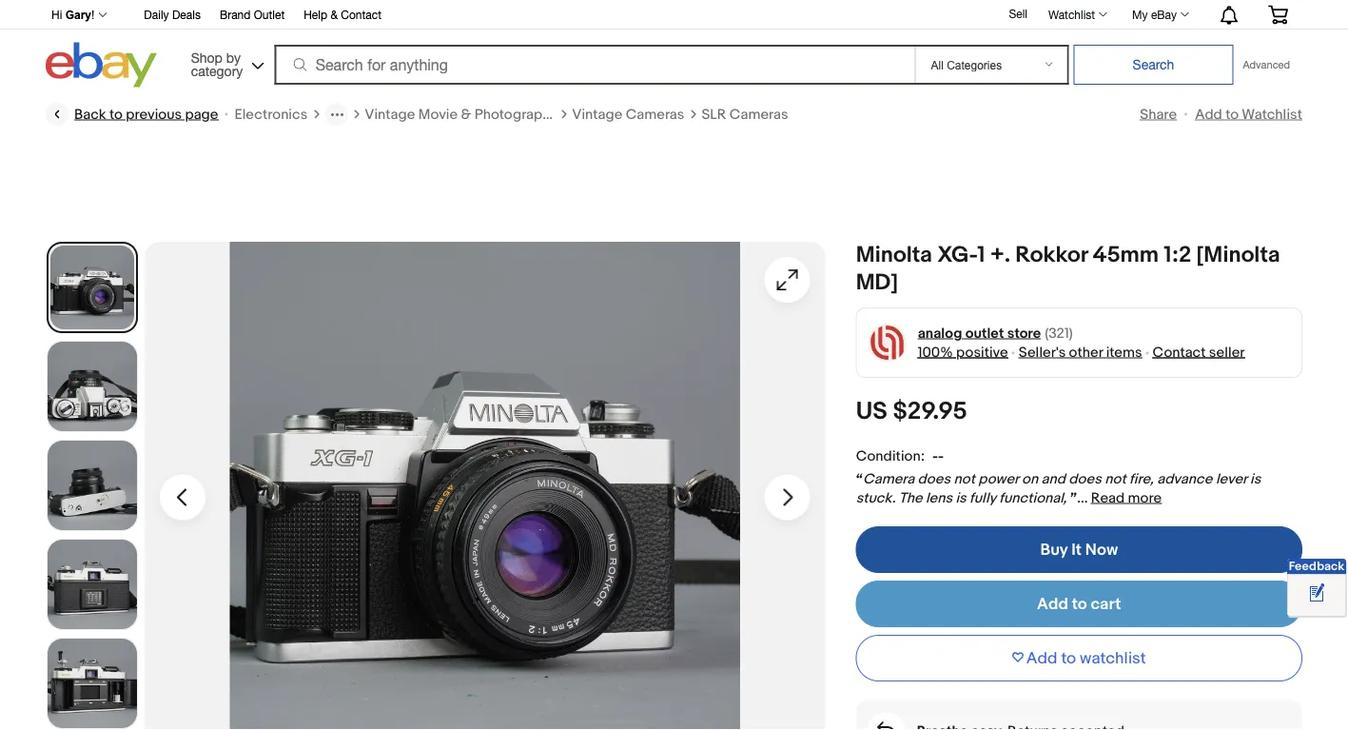 Task type: describe. For each thing, give the bounding box(es) containing it.
to for previous
[[109, 106, 123, 123]]

vintage for vintage cameras
[[572, 106, 623, 123]]

md]
[[856, 269, 899, 296]]

"
[[856, 470, 863, 487]]

advanced
[[1244, 59, 1291, 71]]

outlet
[[254, 8, 285, 21]]

xg-
[[938, 242, 978, 269]]

advance
[[1158, 470, 1213, 487]]

items
[[1107, 344, 1143, 361]]

(321)
[[1045, 325, 1073, 342]]

add for add to cart
[[1038, 594, 1069, 614]]

" camera does not power on and does not fire, advance lever is stuck. the lens is fully functional,
[[856, 470, 1261, 506]]

seller's other items
[[1019, 344, 1143, 361]]

seller's
[[1019, 344, 1066, 361]]

previous
[[126, 106, 182, 123]]

analog outlet store (321)
[[918, 325, 1073, 342]]

power
[[979, 470, 1019, 487]]

analog
[[918, 325, 963, 342]]

contact seller link
[[1153, 344, 1245, 361]]

us $29.95
[[856, 397, 968, 426]]

advanced link
[[1234, 46, 1300, 84]]

picture 3 of 5 image
[[48, 441, 137, 530]]

watchlist inside account navigation
[[1049, 8, 1096, 21]]

shop
[[191, 49, 223, 65]]

brand outlet
[[220, 8, 285, 21]]

watchlist
[[1080, 648, 1147, 668]]

brand outlet link
[[220, 5, 285, 26]]

my ebay
[[1133, 8, 1177, 21]]

account navigation
[[41, 0, 1303, 30]]

vintage cameras
[[572, 106, 685, 123]]

page
[[185, 106, 218, 123]]

back to previous page
[[74, 106, 218, 123]]

1 does from the left
[[918, 470, 951, 487]]

add for add to watchlist
[[1196, 106, 1223, 123]]

more
[[1128, 489, 1162, 506]]

with details__icon image
[[878, 722, 896, 730]]

buy
[[1041, 540, 1068, 560]]

45mm
[[1093, 242, 1159, 269]]

add for add to watchlist
[[1027, 648, 1058, 668]]

seller's other items link
[[1019, 344, 1143, 361]]

2 does from the left
[[1069, 470, 1102, 487]]

100% positive
[[918, 344, 1009, 361]]

rokkor
[[1016, 242, 1088, 269]]

$29.95
[[893, 397, 968, 426]]

minolta
[[856, 242, 933, 269]]

[minolta
[[1197, 242, 1281, 269]]

contact seller
[[1153, 344, 1245, 361]]

100% positive link
[[918, 344, 1009, 361]]

vintage movie & photography link
[[365, 105, 558, 124]]

positive
[[957, 344, 1009, 361]]

it
[[1072, 540, 1082, 560]]

electronics
[[235, 106, 308, 123]]

buy it now link
[[856, 526, 1303, 573]]

vintage cameras link
[[572, 105, 685, 124]]

picture 2 of 5 image
[[48, 342, 137, 431]]

movie
[[418, 106, 458, 123]]

lens
[[926, 489, 953, 506]]

slr cameras link
[[702, 105, 789, 124]]

cameras for slr cameras
[[730, 106, 789, 123]]

minolta xg-1 +. rokkor 45mm 1:2 [minolta md]
[[856, 242, 1281, 296]]

analog outlet store image
[[868, 323, 907, 362]]

shop by category banner
[[41, 0, 1303, 92]]

fire,
[[1130, 470, 1154, 487]]

2 - from the left
[[938, 447, 944, 464]]

to for watchlist
[[1226, 106, 1239, 123]]

sell link
[[1001, 7, 1037, 20]]

daily deals link
[[144, 5, 201, 26]]

1 not from the left
[[954, 470, 976, 487]]

store
[[1008, 325, 1042, 342]]

help
[[304, 8, 327, 21]]

daily deals
[[144, 8, 201, 21]]

to for cart
[[1072, 594, 1088, 614]]

other
[[1069, 344, 1104, 361]]

& inside account navigation
[[331, 8, 338, 21]]

back to previous page link
[[46, 103, 218, 126]]

watchlist link
[[1038, 3, 1117, 26]]

and
[[1042, 470, 1066, 487]]

add to cart
[[1038, 594, 1122, 614]]

"
[[1071, 489, 1078, 506]]

none submit inside the shop by category banner
[[1074, 45, 1234, 85]]

share button
[[1141, 106, 1178, 123]]

camera
[[863, 470, 915, 487]]

by
[[226, 49, 241, 65]]

+.
[[991, 242, 1011, 269]]

picture 4 of 5 image
[[48, 540, 137, 629]]

2 not from the left
[[1105, 470, 1127, 487]]

condition:
[[856, 447, 925, 464]]

slr cameras
[[702, 106, 789, 123]]



Task type: vqa. For each thing, say whether or not it's contained in the screenshot.
Buy
yes



Task type: locate. For each thing, give the bounding box(es) containing it.
!
[[91, 9, 95, 21]]

2 vertical spatial add
[[1027, 648, 1058, 668]]

to for watchlist
[[1062, 648, 1077, 668]]

cameras inside slr cameras link
[[730, 106, 789, 123]]

shop by category
[[191, 49, 243, 79]]

0 vertical spatial watchlist
[[1049, 8, 1096, 21]]

vintage movie & photography
[[365, 106, 558, 123]]

0 horizontal spatial not
[[954, 470, 976, 487]]

share
[[1141, 106, 1178, 123]]

0 horizontal spatial cameras
[[626, 106, 685, 123]]

cameras left slr
[[626, 106, 685, 123]]

add to cart link
[[856, 581, 1303, 627]]

add to watchlist link
[[1196, 106, 1303, 123]]

daily
[[144, 8, 169, 21]]

cameras
[[626, 106, 685, 123], [730, 106, 789, 123]]

0 vertical spatial &
[[331, 8, 338, 21]]

1
[[978, 242, 986, 269]]

1 horizontal spatial not
[[1105, 470, 1127, 487]]

gary
[[65, 9, 91, 21]]

is
[[1251, 470, 1261, 487], [956, 489, 967, 506]]

on
[[1022, 470, 1039, 487]]

add left cart
[[1038, 594, 1069, 614]]

& right 'help'
[[331, 8, 338, 21]]

0 vertical spatial is
[[1251, 470, 1261, 487]]

functional,
[[1000, 489, 1067, 506]]

the
[[899, 489, 923, 506]]

now
[[1086, 540, 1119, 560]]

watchlist down advanced
[[1242, 106, 1303, 123]]

ebay
[[1152, 8, 1177, 21]]

add
[[1196, 106, 1223, 123], [1038, 594, 1069, 614], [1027, 648, 1058, 668]]

vintage inside "link"
[[572, 106, 623, 123]]

1 vertical spatial &
[[461, 106, 472, 123]]

does
[[918, 470, 951, 487], [1069, 470, 1102, 487]]

read more link
[[1092, 489, 1162, 506]]

0 horizontal spatial contact
[[341, 8, 382, 21]]

0 vertical spatial add
[[1196, 106, 1223, 123]]

0 horizontal spatial vintage
[[365, 106, 415, 123]]

&
[[331, 8, 338, 21], [461, 106, 472, 123]]

analog outlet store link
[[918, 324, 1042, 343]]

1 vertical spatial is
[[956, 489, 967, 506]]

1 horizontal spatial cameras
[[730, 106, 789, 123]]

my
[[1133, 8, 1148, 21]]

help & contact
[[304, 8, 382, 21]]

deals
[[172, 8, 201, 21]]

lever
[[1216, 470, 1248, 487]]

...
[[1078, 489, 1088, 506]]

watchlist
[[1049, 8, 1096, 21], [1242, 106, 1303, 123]]

to inside add to cart 'link'
[[1072, 594, 1088, 614]]

1 vertical spatial contact
[[1153, 344, 1206, 361]]

watchlist right sell
[[1049, 8, 1096, 21]]

vintage left movie
[[365, 106, 415, 123]]

1 vertical spatial add
[[1038, 594, 1069, 614]]

0 horizontal spatial watchlist
[[1049, 8, 1096, 21]]

Search for anything text field
[[278, 47, 911, 83]]

stuck.
[[856, 489, 896, 506]]

-
[[933, 447, 938, 464], [938, 447, 944, 464]]

vintage
[[365, 106, 415, 123], [572, 106, 623, 123]]

not up fully
[[954, 470, 976, 487]]

0 horizontal spatial does
[[918, 470, 951, 487]]

1 horizontal spatial watchlist
[[1242, 106, 1303, 123]]

help & contact link
[[304, 5, 382, 26]]

to inside 'back to previous page' link
[[109, 106, 123, 123]]

1 - from the left
[[933, 447, 938, 464]]

& right movie
[[461, 106, 472, 123]]

is left fully
[[956, 489, 967, 506]]

add to watchlist button
[[856, 635, 1303, 682]]

" ... read more
[[1071, 489, 1162, 506]]

to left cart
[[1072, 594, 1088, 614]]

contact inside account navigation
[[341, 8, 382, 21]]

cart
[[1091, 594, 1122, 614]]

is right lever
[[1251, 470, 1261, 487]]

my ebay link
[[1122, 3, 1198, 26]]

to right back
[[109, 106, 123, 123]]

feedback
[[1289, 559, 1345, 574]]

0 vertical spatial contact
[[341, 8, 382, 21]]

add inside add to watchlist button
[[1027, 648, 1058, 668]]

100%
[[918, 344, 953, 361]]

cameras right slr
[[730, 106, 789, 123]]

to
[[109, 106, 123, 123], [1226, 106, 1239, 123], [1072, 594, 1088, 614], [1062, 648, 1077, 668]]

not up " ... read more
[[1105, 470, 1127, 487]]

to left watchlist
[[1062, 648, 1077, 668]]

1:2
[[1164, 242, 1192, 269]]

None submit
[[1074, 45, 1234, 85]]

category
[[191, 63, 243, 79]]

add inside add to cart 'link'
[[1038, 594, 1069, 614]]

cameras inside "vintage cameras" "link"
[[626, 106, 685, 123]]

minolta xg-1 +. rokkor 45mm 1:2 [minolta md] - picture 1 of 5 image
[[145, 242, 826, 730]]

shop by category button
[[182, 42, 268, 83]]

us
[[856, 397, 888, 426]]

1 horizontal spatial &
[[461, 106, 472, 123]]

photography
[[475, 106, 558, 123]]

1 vertical spatial watchlist
[[1242, 106, 1303, 123]]

picture 1 of 5 image
[[49, 244, 136, 331]]

picture 5 of 5 image
[[48, 639, 137, 728]]

hi gary !
[[51, 9, 95, 21]]

vintage down search for anything text box
[[572, 106, 623, 123]]

1 cameras from the left
[[626, 106, 685, 123]]

does up lens
[[918, 470, 951, 487]]

2 cameras from the left
[[730, 106, 789, 123]]

add right share button
[[1196, 106, 1223, 123]]

to inside add to watchlist button
[[1062, 648, 1077, 668]]

buy it now
[[1041, 540, 1119, 560]]

1 horizontal spatial contact
[[1153, 344, 1206, 361]]

add down add to cart
[[1027, 648, 1058, 668]]

cameras for vintage cameras
[[626, 106, 685, 123]]

2 vintage from the left
[[572, 106, 623, 123]]

back
[[74, 106, 106, 123]]

condition: --
[[856, 447, 944, 464]]

electronics link
[[235, 105, 308, 124]]

sell
[[1009, 7, 1028, 20]]

contact left seller
[[1153, 344, 1206, 361]]

0 horizontal spatial &
[[331, 8, 338, 21]]

does up ...
[[1069, 470, 1102, 487]]

not
[[954, 470, 976, 487], [1105, 470, 1127, 487]]

vintage for vintage movie & photography
[[365, 106, 415, 123]]

1 horizontal spatial does
[[1069, 470, 1102, 487]]

1 horizontal spatial is
[[1251, 470, 1261, 487]]

1 horizontal spatial vintage
[[572, 106, 623, 123]]

add to watchlist
[[1196, 106, 1303, 123]]

fully
[[970, 489, 996, 506]]

contact right 'help'
[[341, 8, 382, 21]]

to down advanced link
[[1226, 106, 1239, 123]]

seller
[[1210, 344, 1245, 361]]

outlet
[[966, 325, 1005, 342]]

slr
[[702, 106, 727, 123]]

1 vintage from the left
[[365, 106, 415, 123]]

read
[[1092, 489, 1125, 506]]

your shopping cart image
[[1268, 5, 1290, 24]]

brand
[[220, 8, 251, 21]]

0 horizontal spatial is
[[956, 489, 967, 506]]



